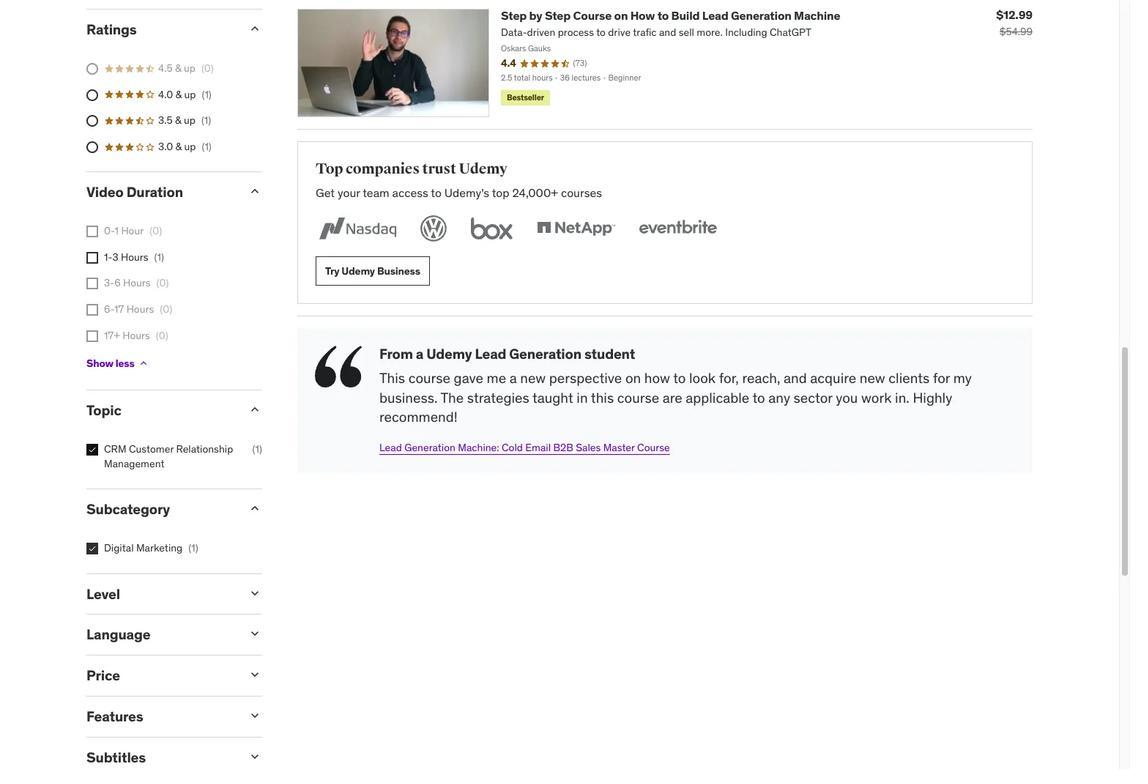 Task type: locate. For each thing, give the bounding box(es) containing it.
1 small image from the top
[[248, 21, 262, 36]]

generation down recommend!
[[404, 441, 456, 454]]

subcategory button
[[86, 500, 236, 518]]

2 small image from the top
[[248, 402, 262, 417]]

are
[[663, 389, 683, 406]]

course left how
[[573, 8, 612, 23]]

1 vertical spatial small image
[[248, 501, 262, 516]]

&
[[175, 62, 181, 75], [175, 88, 182, 101], [175, 114, 181, 127], [175, 140, 182, 153]]

business
[[377, 265, 420, 278]]

& right "3.5"
[[175, 114, 181, 127]]

1 horizontal spatial lead
[[475, 345, 506, 363]]

4.5
[[158, 62, 173, 75]]

0 vertical spatial udemy
[[459, 160, 508, 178]]

2 up from the top
[[184, 88, 196, 101]]

xsmall image for 0-1 hour
[[86, 226, 98, 237]]

udemy right try
[[342, 265, 375, 278]]

lead up the me
[[475, 345, 506, 363]]

1 new from the left
[[520, 369, 546, 387]]

access
[[392, 185, 428, 200]]

(1) down '3.5 & up (1)'
[[202, 140, 212, 153]]

course down how
[[617, 389, 659, 406]]

price
[[86, 667, 120, 684]]

xsmall image for 17+ hours
[[86, 330, 98, 342]]

xsmall image for crm customer relationship management
[[86, 444, 98, 456]]

3.5 & up (1)
[[158, 114, 211, 127]]

try udemy business link
[[316, 257, 430, 286]]

3.0 & up (1)
[[158, 140, 212, 153]]

6-17 hours (0)
[[104, 303, 172, 316]]

0 vertical spatial small image
[[248, 184, 262, 199]]

& right 4.5
[[175, 62, 181, 75]]

xsmall image left 3-
[[86, 278, 98, 290]]

marketing
[[136, 541, 183, 554]]

0 horizontal spatial a
[[416, 345, 424, 363]]

ratings
[[86, 21, 137, 38]]

up right "3.5"
[[184, 114, 196, 127]]

1 vertical spatial on
[[626, 369, 641, 387]]

24,000+
[[512, 185, 558, 200]]

(1) down 4.0 & up (1)
[[201, 114, 211, 127]]

recommend!
[[379, 408, 458, 426]]

small image for features
[[248, 708, 262, 723]]

from a udemy lead generation student this course gave me a new perspective on how to look for, reach, and acquire new clients for my business. the strategies taught in this course are applicable to any sector you work in. highly recommend!
[[379, 345, 972, 426]]

1
[[115, 224, 119, 237]]

(0) right hour
[[150, 224, 162, 237]]

to down trust
[[431, 185, 442, 200]]

(1) down 4.5 & up (0)
[[202, 88, 212, 101]]

xsmall image left the crm
[[86, 444, 98, 456]]

small image for ratings
[[248, 21, 262, 36]]

2 & from the top
[[175, 88, 182, 101]]

hours right 3
[[121, 250, 148, 264]]

2 small image from the top
[[248, 501, 262, 516]]

xsmall image
[[86, 304, 98, 316]]

duration
[[126, 183, 183, 201]]

0 horizontal spatial new
[[520, 369, 546, 387]]

up for 3.5 & up
[[184, 114, 196, 127]]

0 horizontal spatial generation
[[404, 441, 456, 454]]

xsmall image left 1- at the left top of the page
[[86, 252, 98, 264]]

0 horizontal spatial lead
[[379, 441, 402, 454]]

subcategory
[[86, 500, 170, 518]]

(0) for 3-6 hours (0)
[[156, 276, 169, 290]]

small image
[[248, 184, 262, 199], [248, 501, 262, 516]]

xsmall image
[[86, 226, 98, 237], [86, 252, 98, 264], [86, 278, 98, 290], [86, 330, 98, 342], [137, 358, 149, 369], [86, 444, 98, 456], [86, 543, 98, 554]]

(0) down 3-6 hours (0)
[[160, 303, 172, 316]]

sector
[[794, 389, 833, 406]]

to up are
[[673, 369, 686, 387]]

small image
[[248, 21, 262, 36], [248, 402, 262, 417], [248, 586, 262, 600], [248, 627, 262, 641], [248, 667, 262, 682], [248, 708, 262, 723], [248, 749, 262, 764]]

up
[[184, 62, 196, 75], [184, 88, 196, 101], [184, 114, 196, 127], [184, 140, 196, 153]]

& right 4.0
[[175, 88, 182, 101]]

new up taught
[[520, 369, 546, 387]]

1 horizontal spatial generation
[[509, 345, 582, 363]]

course up 'business.'
[[409, 369, 451, 387]]

1 horizontal spatial step
[[545, 8, 571, 23]]

2 step from the left
[[545, 8, 571, 23]]

(0) up 6-17 hours (0)
[[156, 276, 169, 290]]

3 & from the top
[[175, 114, 181, 127]]

gave
[[454, 369, 483, 387]]

3 small image from the top
[[248, 586, 262, 600]]

0 horizontal spatial course
[[409, 369, 451, 387]]

business.
[[379, 389, 438, 406]]

machine:
[[458, 441, 499, 454]]

up for 4.0 & up
[[184, 88, 196, 101]]

udemy up gave
[[426, 345, 472, 363]]

how
[[631, 8, 655, 23]]

on inside from a udemy lead generation student this course gave me a new perspective on how to look for, reach, and acquire new clients for my business. the strategies taught in this course are applicable to any sector you work in. highly recommend!
[[626, 369, 641, 387]]

lead inside from a udemy lead generation student this course gave me a new perspective on how to look for, reach, and acquire new clients for my business. the strategies taught in this course are applicable to any sector you work in. highly recommend!
[[475, 345, 506, 363]]

7 small image from the top
[[248, 749, 262, 764]]

up right 4.0
[[184, 88, 196, 101]]

2 horizontal spatial generation
[[731, 8, 792, 23]]

0 vertical spatial a
[[416, 345, 424, 363]]

3-6 hours (0)
[[104, 276, 169, 290]]

to right how
[[658, 8, 669, 23]]

look
[[689, 369, 716, 387]]

udemy up udemy's
[[459, 160, 508, 178]]

for,
[[719, 369, 739, 387]]

2 new from the left
[[860, 369, 885, 387]]

perspective
[[549, 369, 622, 387]]

step by step course on how to build lead generation machine
[[501, 8, 841, 23]]

step by step course on how to build lead generation machine link
[[501, 8, 841, 23]]

step
[[501, 8, 527, 23], [545, 8, 571, 23]]

1 up from the top
[[184, 62, 196, 75]]

reach,
[[742, 369, 781, 387]]

a right from
[[416, 345, 424, 363]]

up for 4.5 & up
[[184, 62, 196, 75]]

(0) for 0-1 hour (0)
[[150, 224, 162, 237]]

generation
[[731, 8, 792, 23], [509, 345, 582, 363], [404, 441, 456, 454]]

lead
[[702, 8, 729, 23], [475, 345, 506, 363], [379, 441, 402, 454]]

4 small image from the top
[[248, 627, 262, 641]]

1 vertical spatial course
[[637, 441, 670, 454]]

generation left machine
[[731, 8, 792, 23]]

features
[[86, 708, 143, 725]]

companies
[[346, 160, 420, 178]]

subtitles button
[[86, 748, 236, 766]]

(1) for 1-3 hours (1)
[[154, 250, 164, 264]]

small image for subtitles
[[248, 749, 262, 764]]

course right master
[[637, 441, 670, 454]]

up for 3.0 & up
[[184, 140, 196, 153]]

xsmall image for digital marketing
[[86, 543, 98, 554]]

xsmall image left 17+ in the left top of the page
[[86, 330, 98, 342]]

up right the 3.0 at the top left of the page
[[184, 140, 196, 153]]

1 horizontal spatial a
[[510, 369, 517, 387]]

price button
[[86, 667, 236, 684]]

trust
[[422, 160, 456, 178]]

0-1 hour (0)
[[104, 224, 162, 237]]

xsmall image right 'less'
[[137, 358, 149, 369]]

2 vertical spatial udemy
[[426, 345, 472, 363]]

course
[[409, 369, 451, 387], [617, 389, 659, 406]]

on
[[614, 8, 628, 23], [626, 369, 641, 387]]

course
[[573, 8, 612, 23], [637, 441, 670, 454]]

xsmall image for 1-3 hours
[[86, 252, 98, 264]]

3.5
[[158, 114, 173, 127]]

(1) up 3-6 hours (0)
[[154, 250, 164, 264]]

1 vertical spatial course
[[617, 389, 659, 406]]

(1) right marketing
[[188, 541, 198, 554]]

student
[[585, 345, 635, 363]]

& for 3.0
[[175, 140, 182, 153]]

xsmall image left 0-
[[86, 226, 98, 237]]

a right the me
[[510, 369, 517, 387]]

6 small image from the top
[[248, 708, 262, 723]]

new up work
[[860, 369, 885, 387]]

0 horizontal spatial step
[[501, 8, 527, 23]]

courses
[[561, 185, 602, 200]]

1 small image from the top
[[248, 184, 262, 199]]

1 vertical spatial generation
[[509, 345, 582, 363]]

4.0 & up (1)
[[158, 88, 212, 101]]

b2b
[[553, 441, 574, 454]]

show less button
[[86, 349, 149, 378]]

17
[[114, 303, 124, 316]]

5 small image from the top
[[248, 667, 262, 682]]

1 horizontal spatial course
[[637, 441, 670, 454]]

in.
[[895, 389, 910, 406]]

hours right 6
[[123, 276, 151, 290]]

a
[[416, 345, 424, 363], [510, 369, 517, 387]]

(0) up 4.0 & up (1)
[[201, 62, 214, 75]]

4 up from the top
[[184, 140, 196, 153]]

generation up taught
[[509, 345, 582, 363]]

lead down recommend!
[[379, 441, 402, 454]]

2 horizontal spatial lead
[[702, 8, 729, 23]]

step left by at the left top of page
[[501, 8, 527, 23]]

$12.99 $54.99
[[996, 7, 1033, 38]]

1 vertical spatial udemy
[[342, 265, 375, 278]]

the
[[441, 389, 464, 406]]

3 up from the top
[[184, 114, 196, 127]]

step right by at the left top of page
[[545, 8, 571, 23]]

level
[[86, 585, 120, 603]]

(1)
[[202, 88, 212, 101], [201, 114, 211, 127], [202, 140, 212, 153], [154, 250, 164, 264], [252, 442, 262, 456], [188, 541, 198, 554]]

& right the 3.0 at the top left of the page
[[175, 140, 182, 153]]

hours right 17
[[126, 303, 154, 316]]

cold
[[502, 441, 523, 454]]

4 & from the top
[[175, 140, 182, 153]]

in
[[577, 389, 588, 406]]

1 horizontal spatial course
[[617, 389, 659, 406]]

video duration
[[86, 183, 183, 201]]

lead right build
[[702, 8, 729, 23]]

small image for language
[[248, 627, 262, 641]]

any
[[769, 389, 790, 406]]

0 vertical spatial course
[[573, 8, 612, 23]]

up right 4.5
[[184, 62, 196, 75]]

customer
[[129, 442, 174, 456]]

1 & from the top
[[175, 62, 181, 75]]

xsmall image left digital
[[86, 543, 98, 554]]

my
[[954, 369, 972, 387]]

to inside the "top companies trust udemy get your team access to udemy's top 24,000+ courses"
[[431, 185, 442, 200]]

udemy inside from a udemy lead generation student this course gave me a new perspective on how to look for, reach, and acquire new clients for my business. the strategies taught in this course are applicable to any sector you work in. highly recommend!
[[426, 345, 472, 363]]

you
[[836, 389, 858, 406]]

1 vertical spatial lead
[[475, 345, 506, 363]]

for
[[933, 369, 950, 387]]

(1) for 3.5 & up (1)
[[201, 114, 211, 127]]

1 horizontal spatial new
[[860, 369, 885, 387]]



Task type: vqa. For each thing, say whether or not it's contained in the screenshot.


Task type: describe. For each thing, give the bounding box(es) containing it.
show less
[[86, 357, 134, 370]]

management
[[104, 457, 164, 470]]

box image
[[467, 213, 516, 245]]

clients
[[889, 369, 930, 387]]

your
[[338, 185, 360, 200]]

$12.99
[[996, 7, 1033, 22]]

& for 4.5
[[175, 62, 181, 75]]

1-3 hours (1)
[[104, 250, 164, 264]]

hours for 6-17 hours
[[126, 303, 154, 316]]

top
[[492, 185, 510, 200]]

(0) for 6-17 hours (0)
[[160, 303, 172, 316]]

small image for level
[[248, 586, 262, 600]]

subtitles
[[86, 748, 146, 766]]

small image for subcategory
[[248, 501, 262, 516]]

(0) for 4.5 & up (0)
[[201, 62, 214, 75]]

video
[[86, 183, 124, 201]]

this
[[591, 389, 614, 406]]

2 vertical spatial lead
[[379, 441, 402, 454]]

6
[[114, 276, 121, 290]]

digital
[[104, 541, 134, 554]]

6-
[[104, 303, 114, 316]]

team
[[363, 185, 389, 200]]

eventbrite image
[[636, 213, 720, 245]]

0-
[[104, 224, 115, 237]]

this
[[379, 369, 405, 387]]

hours for 3-6 hours
[[123, 276, 151, 290]]

highly
[[913, 389, 953, 406]]

udemy's
[[445, 185, 489, 200]]

hours right 17+ in the left top of the page
[[123, 329, 150, 342]]

1-
[[104, 250, 112, 264]]

build
[[671, 8, 700, 23]]

machine
[[794, 8, 841, 23]]

udemy inside 'link'
[[342, 265, 375, 278]]

netapp image
[[534, 213, 618, 245]]

level button
[[86, 585, 236, 603]]

features button
[[86, 708, 236, 725]]

& for 3.5
[[175, 114, 181, 127]]

taught
[[533, 389, 573, 406]]

1 step from the left
[[501, 8, 527, 23]]

sales
[[576, 441, 601, 454]]

4.5 & up (0)
[[158, 62, 214, 75]]

video duration button
[[86, 183, 236, 201]]

top companies trust udemy get your team access to udemy's top 24,000+ courses
[[316, 160, 602, 200]]

small image for topic
[[248, 402, 262, 417]]

nasdaq image
[[316, 213, 400, 245]]

try
[[325, 265, 339, 278]]

and
[[784, 369, 807, 387]]

0 horizontal spatial course
[[573, 8, 612, 23]]

from
[[379, 345, 413, 363]]

to down reach,
[[753, 389, 765, 406]]

hour
[[121, 224, 144, 237]]

show
[[86, 357, 113, 370]]

3-
[[104, 276, 114, 290]]

$54.99
[[1000, 25, 1033, 38]]

0 vertical spatial course
[[409, 369, 451, 387]]

topic button
[[86, 402, 236, 419]]

by
[[529, 8, 543, 23]]

language button
[[86, 626, 236, 643]]

topic
[[86, 402, 121, 419]]

language
[[86, 626, 150, 643]]

master
[[603, 441, 635, 454]]

0 vertical spatial generation
[[731, 8, 792, 23]]

17+ hours (0)
[[104, 329, 168, 342]]

strategies
[[467, 389, 529, 406]]

(1) right relationship
[[252, 442, 262, 456]]

crm
[[104, 442, 126, 456]]

generation inside from a udemy lead generation student this course gave me a new perspective on how to look for, reach, and acquire new clients for my business. the strategies taught in this course are applicable to any sector you work in. highly recommend!
[[509, 345, 582, 363]]

3.0
[[158, 140, 173, 153]]

try udemy business
[[325, 265, 420, 278]]

xsmall image for 3-6 hours
[[86, 278, 98, 290]]

digital marketing (1)
[[104, 541, 198, 554]]

work
[[861, 389, 892, 406]]

0 vertical spatial on
[[614, 8, 628, 23]]

1 vertical spatial a
[[510, 369, 517, 387]]

(1) for 3.0 & up (1)
[[202, 140, 212, 153]]

0 vertical spatial lead
[[702, 8, 729, 23]]

how
[[645, 369, 670, 387]]

udemy inside the "top companies trust udemy get your team access to udemy's top 24,000+ courses"
[[459, 160, 508, 178]]

me
[[487, 369, 506, 387]]

lead generation machine: cold email b2b sales master course
[[379, 441, 670, 454]]

hours for 1-3 hours
[[121, 250, 148, 264]]

& for 4.0
[[175, 88, 182, 101]]

ratings button
[[86, 21, 236, 38]]

small image for price
[[248, 667, 262, 682]]

(0) down 6-17 hours (0)
[[156, 329, 168, 342]]

crm customer relationship management
[[104, 442, 233, 470]]

relationship
[[176, 442, 233, 456]]

acquire
[[810, 369, 857, 387]]

3
[[112, 250, 118, 264]]

applicable
[[686, 389, 750, 406]]

small image for video duration
[[248, 184, 262, 199]]

2 vertical spatial generation
[[404, 441, 456, 454]]

volkswagen image
[[418, 213, 450, 245]]

xsmall image inside show less button
[[137, 358, 149, 369]]

(1) for 4.0 & up (1)
[[202, 88, 212, 101]]

less
[[116, 357, 134, 370]]

email
[[525, 441, 551, 454]]

17+
[[104, 329, 120, 342]]



